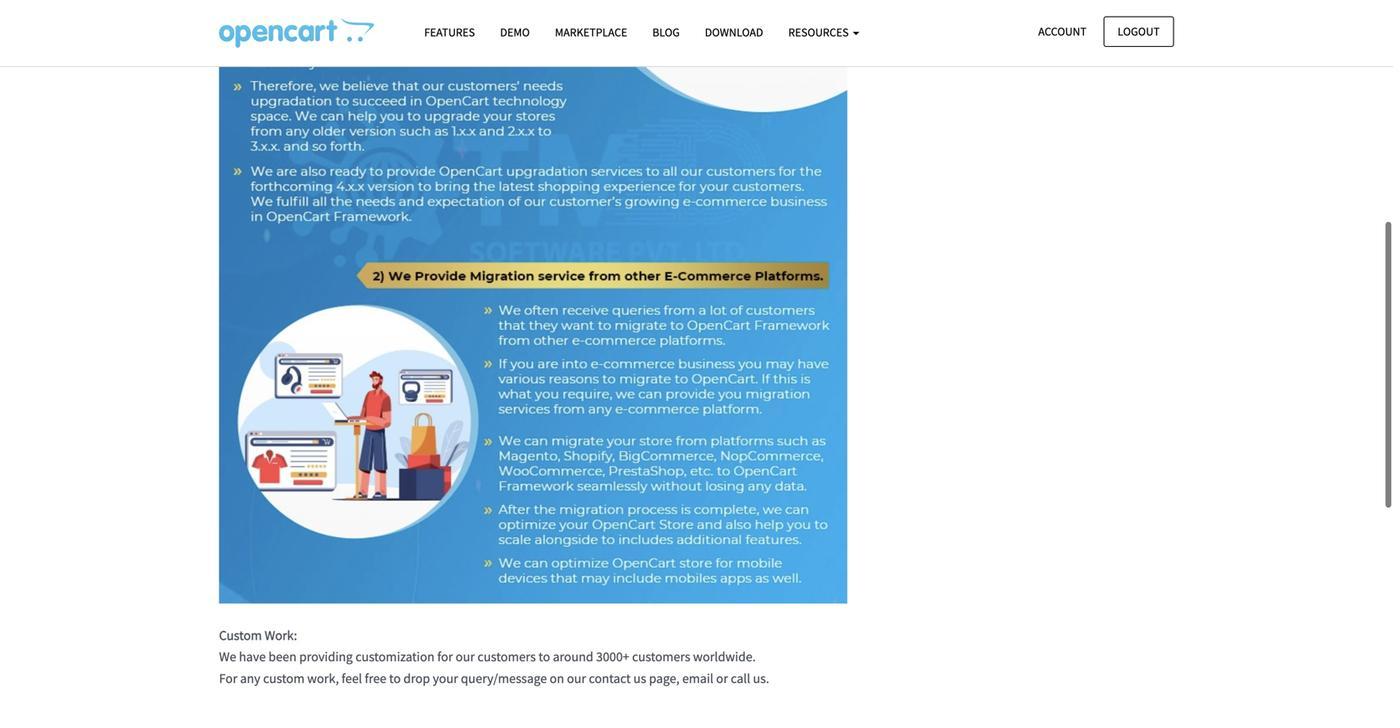 Task type: describe. For each thing, give the bounding box(es) containing it.
resources
[[788, 25, 851, 40]]

custom
[[219, 628, 262, 644]]

worldwide.
[[693, 649, 756, 666]]

resources link
[[776, 18, 872, 47]]

2 customers from the left
[[632, 649, 690, 666]]

features
[[424, 25, 475, 40]]

account
[[1038, 24, 1087, 39]]

on
[[550, 670, 564, 687]]

your
[[433, 670, 458, 687]]

demo
[[500, 25, 530, 40]]

free
[[365, 670, 387, 687]]

or
[[716, 670, 728, 687]]

marketplace link
[[542, 18, 640, 47]]

for
[[219, 670, 237, 687]]

for
[[437, 649, 453, 666]]

account link
[[1024, 16, 1101, 47]]

logout link
[[1104, 16, 1174, 47]]

contact
[[589, 670, 631, 687]]

page,
[[649, 670, 680, 687]]

feel
[[342, 670, 362, 687]]

1 horizontal spatial to
[[539, 649, 550, 666]]

custom work: we have been providing customization for our customers to around 3000+ customers worldwide. for any custom work, feel free to drop your query/message on our contact us page, email or call us.
[[219, 628, 769, 687]]



Task type: locate. For each thing, give the bounding box(es) containing it.
features link
[[412, 18, 488, 47]]

demo link
[[488, 18, 542, 47]]

query/message
[[461, 670, 547, 687]]

0 vertical spatial our
[[456, 649, 475, 666]]

been
[[269, 649, 297, 666]]

our
[[456, 649, 475, 666], [567, 670, 586, 687]]

our right for
[[456, 649, 475, 666]]

we
[[219, 649, 236, 666]]

call
[[731, 670, 750, 687]]

blog
[[652, 25, 680, 40]]

to
[[539, 649, 550, 666], [389, 670, 401, 687]]

marketplace
[[555, 25, 627, 40]]

email
[[682, 670, 714, 687]]

opencart - partner tmd software private limited image
[[219, 18, 374, 48]]

us.
[[753, 670, 769, 687]]

us
[[633, 670, 646, 687]]

3000+
[[596, 649, 629, 666]]

customers up the query/message
[[478, 649, 536, 666]]

work,
[[307, 670, 339, 687]]

to right the 'free'
[[389, 670, 401, 687]]

have
[[239, 649, 266, 666]]

providing
[[299, 649, 353, 666]]

our right on
[[567, 670, 586, 687]]

download
[[705, 25, 763, 40]]

0 horizontal spatial to
[[389, 670, 401, 687]]

1 customers from the left
[[478, 649, 536, 666]]

1 horizontal spatial customers
[[632, 649, 690, 666]]

custom
[[263, 670, 305, 687]]

customers up page,
[[632, 649, 690, 666]]

work:
[[265, 628, 297, 644]]

0 vertical spatial to
[[539, 649, 550, 666]]

drop
[[403, 670, 430, 687]]

0 horizontal spatial customers
[[478, 649, 536, 666]]

1 vertical spatial to
[[389, 670, 401, 687]]

customers
[[478, 649, 536, 666], [632, 649, 690, 666]]

to up on
[[539, 649, 550, 666]]

download link
[[692, 18, 776, 47]]

any
[[240, 670, 260, 687]]

customization
[[355, 649, 435, 666]]

0 horizontal spatial our
[[456, 649, 475, 666]]

1 vertical spatial our
[[567, 670, 586, 687]]

around
[[553, 649, 593, 666]]

logout
[[1118, 24, 1160, 39]]

1 horizontal spatial our
[[567, 670, 586, 687]]

blog link
[[640, 18, 692, 47]]



Task type: vqa. For each thing, say whether or not it's contained in the screenshot.
Demo "link"
yes



